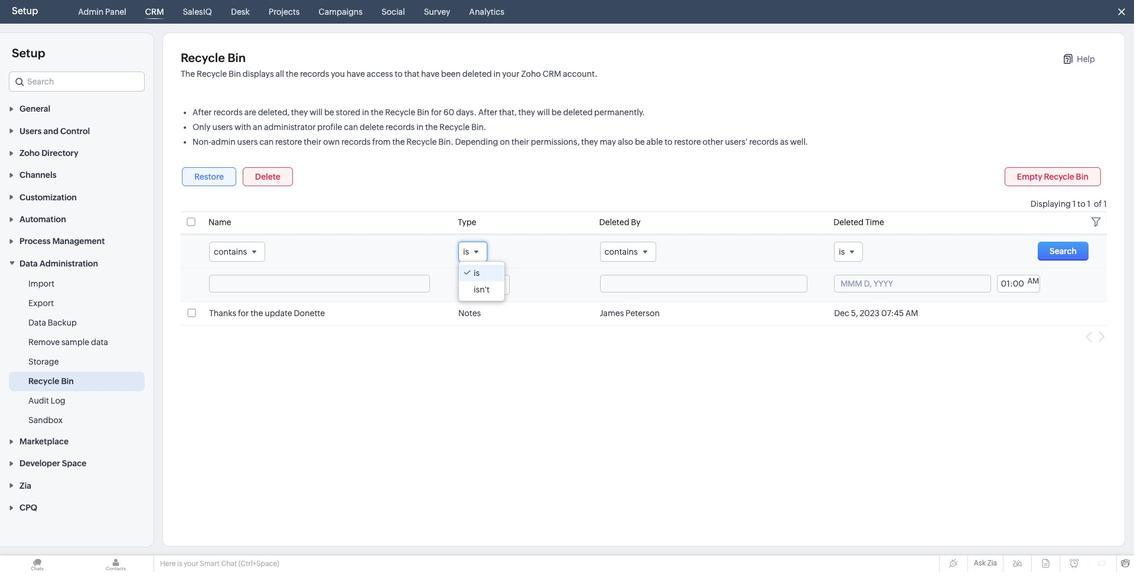 Task type: vqa. For each thing, say whether or not it's contained in the screenshot.
SalesIQ at top
yes



Task type: locate. For each thing, give the bounding box(es) containing it.
zia
[[988, 559, 997, 567]]

(ctrl+space)
[[238, 560, 279, 568]]

smart
[[200, 560, 220, 568]]

campaigns
[[319, 7, 363, 17]]

survey link
[[419, 0, 455, 24]]

your
[[184, 560, 199, 568]]

social
[[382, 7, 405, 17]]

panel
[[105, 7, 126, 17]]

admin panel
[[78, 7, 126, 17]]

here is your smart chat (ctrl+space)
[[160, 560, 279, 568]]

here
[[160, 560, 176, 568]]

analytics link
[[465, 0, 509, 24]]

admin panel link
[[73, 0, 131, 24]]

setup
[[12, 5, 38, 17]]

desk
[[231, 7, 250, 17]]

social link
[[377, 0, 410, 24]]



Task type: describe. For each thing, give the bounding box(es) containing it.
campaigns link
[[314, 0, 367, 24]]

crm
[[145, 7, 164, 17]]

ask zia
[[974, 559, 997, 567]]

crm link
[[141, 0, 169, 24]]

chats image
[[0, 555, 74, 572]]

desk link
[[226, 0, 255, 24]]

projects
[[269, 7, 300, 17]]

is
[[177, 560, 182, 568]]

ask
[[974, 559, 986, 567]]

salesiq link
[[178, 0, 217, 24]]

analytics
[[469, 7, 505, 17]]

survey
[[424, 7, 450, 17]]

contacts image
[[79, 555, 153, 572]]

projects link
[[264, 0, 305, 24]]

salesiq
[[183, 7, 212, 17]]

admin
[[78, 7, 104, 17]]

chat
[[221, 560, 237, 568]]



